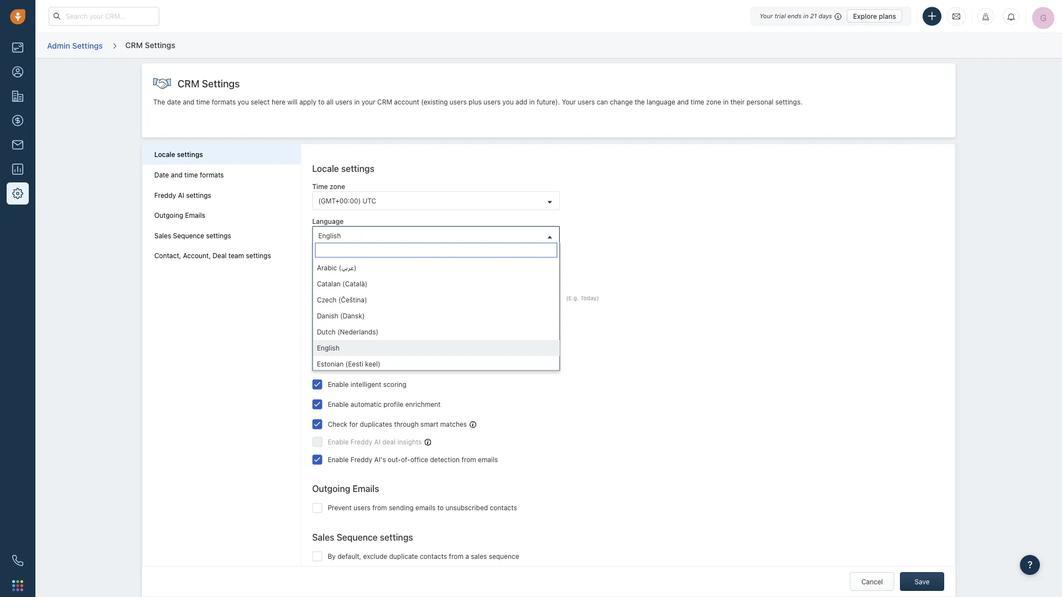 Task type: locate. For each thing, give the bounding box(es) containing it.
0 horizontal spatial you
[[238, 98, 249, 106]]

2 time from the top
[[312, 316, 328, 324]]

english inside option
[[317, 344, 339, 352]]

from
[[462, 456, 476, 464], [372, 504, 387, 512], [449, 553, 464, 561]]

enable
[[328, 381, 349, 388], [328, 401, 349, 408], [328, 438, 349, 446], [328, 456, 349, 464]]

the
[[153, 98, 165, 106]]

ai down date and time formats link
[[178, 191, 184, 199]]

date and time formats up the (català)
[[312, 262, 404, 272]]

sales
[[154, 232, 171, 240], [312, 532, 334, 543]]

2 horizontal spatial ai
[[374, 438, 381, 446]]

english option
[[313, 340, 560, 356]]

date format
[[312, 281, 350, 289]]

1 vertical spatial crm settings
[[178, 78, 240, 89]]

formats left select
[[212, 98, 236, 106]]

enrichment
[[405, 401, 441, 408]]

you left add
[[503, 98, 514, 106]]

emails down 'freddy ai settings' link
[[185, 212, 205, 219]]

0 vertical spatial your
[[760, 12, 773, 20]]

locale settings up time zone
[[312, 163, 374, 174]]

1 vertical spatial emails
[[353, 484, 379, 494]]

crm right your
[[377, 98, 392, 106]]

out-
[[388, 456, 401, 464]]

time
[[196, 98, 210, 106], [691, 98, 704, 106], [184, 171, 198, 179], [351, 262, 369, 272]]

formats down locale settings link
[[200, 171, 224, 179]]

sales sequence settings link
[[154, 232, 289, 240]]

1 horizontal spatial you
[[503, 98, 514, 106]]

you
[[238, 98, 249, 106], [503, 98, 514, 106]]

0 vertical spatial emails
[[185, 212, 205, 219]]

0 horizontal spatial sequence
[[173, 232, 204, 240]]

0 vertical spatial date
[[154, 171, 169, 179]]

can
[[597, 98, 608, 106]]

freddy ai settings up intelligent
[[312, 360, 387, 371]]

freddy ai settings
[[154, 191, 211, 199], [312, 360, 387, 371]]

contacts right unsubscribed
[[490, 504, 517, 512]]

0 vertical spatial contacts
[[490, 504, 517, 512]]

(nederlands)
[[337, 328, 378, 336]]

1 vertical spatial date
[[312, 262, 332, 272]]

1 horizontal spatial emails
[[353, 484, 379, 494]]

0 vertical spatial time
[[312, 183, 328, 190]]

1 horizontal spatial zone
[[706, 98, 721, 106]]

sales up contact,
[[154, 232, 171, 240]]

date and time formats down locale settings link
[[154, 171, 224, 179]]

(existing
[[421, 98, 448, 106]]

freddy ai settings down date and time formats link
[[154, 191, 211, 199]]

0 horizontal spatial settings
[[72, 41, 103, 50]]

emails right sending
[[416, 504, 436, 512]]

here
[[272, 98, 286, 106]]

settings inside 'link'
[[72, 41, 103, 50]]

you left select
[[238, 98, 249, 106]]

0 horizontal spatial crm settings
[[125, 40, 175, 49]]

insights
[[398, 438, 422, 446]]

1 horizontal spatial locale settings
[[312, 163, 374, 174]]

what's new image
[[982, 13, 990, 21]]

of-
[[401, 456, 410, 464]]

1 vertical spatial emails
[[416, 504, 436, 512]]

sales sequence settings up the exclude at left
[[312, 532, 413, 543]]

(عربي)
[[339, 264, 356, 272]]

to
[[318, 98, 325, 106], [437, 504, 444, 512]]

1 vertical spatial format
[[330, 316, 351, 324]]

formats right the (عربي)
[[372, 262, 404, 272]]

english down language
[[318, 232, 341, 240]]

format for date format
[[329, 281, 350, 289]]

1 vertical spatial outgoing emails
[[312, 484, 379, 494]]

in
[[804, 12, 809, 20], [354, 98, 360, 106], [529, 98, 535, 106], [723, 98, 729, 106]]

1 horizontal spatial your
[[760, 12, 773, 20]]

list box containing arabic (عربي)
[[313, 260, 560, 372]]

users left the plus
[[450, 98, 467, 106]]

admin settings link
[[46, 37, 103, 54]]

date
[[351, 295, 367, 303]]

crm settings up date
[[178, 78, 240, 89]]

format up 'dutch (nederlands)'
[[330, 316, 351, 324]]

0 horizontal spatial locale
[[154, 151, 175, 159]]

format
[[329, 281, 350, 289], [330, 316, 351, 324], [346, 330, 366, 338]]

1 vertical spatial locale
[[312, 163, 339, 174]]

outgoing emails up prevent
[[312, 484, 379, 494]]

from left a at bottom left
[[449, 553, 464, 561]]

time up dutch
[[312, 316, 328, 324]]

crm settings
[[125, 40, 175, 49], [178, 78, 240, 89]]

sequence up account,
[[173, 232, 204, 240]]

0 horizontal spatial zone
[[330, 183, 345, 190]]

phone image
[[12, 555, 23, 567]]

crm settings down search your crm... text field
[[125, 40, 175, 49]]

(gmt+00:00)
[[318, 197, 361, 205]]

2 vertical spatial from
[[449, 553, 464, 561]]

1 horizontal spatial date and time formats
[[312, 262, 404, 272]]

ai's
[[374, 456, 386, 464]]

english link
[[313, 227, 559, 245]]

prevent
[[328, 504, 352, 512]]

czech (čeština)
[[317, 296, 367, 304]]

1 vertical spatial date and time formats
[[312, 262, 404, 272]]

1 vertical spatial sales
[[312, 532, 334, 543]]

2 horizontal spatial crm
[[377, 98, 392, 106]]

ai left deal
[[374, 438, 381, 446]]

1 vertical spatial crm
[[178, 78, 200, 89]]

freddy
[[154, 191, 176, 199], [312, 360, 341, 371], [351, 438, 372, 446], [351, 456, 372, 464]]

0 horizontal spatial date and time formats
[[154, 171, 224, 179]]

enable for enable freddy ai's out-of-office detection from emails
[[328, 456, 349, 464]]

freddy ai settings link
[[154, 191, 289, 200]]

0 vertical spatial sales sequence settings
[[154, 232, 231, 240]]

0 vertical spatial crm
[[125, 40, 143, 49]]

emails
[[478, 456, 498, 464], [416, 504, 436, 512]]

2 vertical spatial date
[[312, 281, 327, 289]]

format down (dansk) in the bottom of the page
[[346, 330, 366, 338]]

3 enable from the top
[[328, 438, 349, 446]]

locale up time zone
[[312, 163, 339, 174]]

0 vertical spatial english
[[318, 232, 341, 240]]

time zone
[[312, 183, 345, 190]]

1 vertical spatial time
[[312, 316, 328, 324]]

emails right the detection
[[478, 456, 498, 464]]

1 time from the top
[[312, 183, 328, 190]]

english down '24-'
[[317, 344, 339, 352]]

1 enable from the top
[[328, 381, 349, 388]]

check
[[328, 420, 348, 428]]

settings.
[[776, 98, 803, 106]]

0 vertical spatial format
[[329, 281, 350, 289]]

2 vertical spatial format
[[346, 330, 366, 338]]

2 vertical spatial ai
[[374, 438, 381, 446]]

and down locale settings link
[[171, 171, 182, 179]]

to left unsubscribed
[[437, 504, 444, 512]]

0 vertical spatial sales
[[154, 232, 171, 240]]

team
[[228, 252, 244, 260]]

crm up date
[[178, 78, 200, 89]]

time up (gmt+00:00) at the top of the page
[[312, 183, 328, 190]]

for
[[349, 420, 358, 428]]

0 horizontal spatial ai
[[178, 191, 184, 199]]

sequence up default,
[[337, 532, 378, 543]]

2 enable from the top
[[328, 401, 349, 408]]

in left your
[[354, 98, 360, 106]]

settings
[[177, 151, 203, 159], [341, 163, 374, 174], [186, 191, 211, 199], [206, 232, 231, 240], [246, 252, 271, 260], [354, 360, 387, 371], [380, 532, 413, 543]]

1 vertical spatial outgoing
[[312, 484, 350, 494]]

settings up the "enable intelligent scoring"
[[354, 360, 387, 371]]

(dansk)
[[340, 312, 364, 320]]

(čeština)
[[338, 296, 367, 304]]

None text field
[[315, 243, 557, 258]]

format up relative date
[[329, 281, 350, 289]]

0 vertical spatial crm settings
[[125, 40, 175, 49]]

your
[[760, 12, 773, 20], [562, 98, 576, 106]]

automatic
[[351, 401, 382, 408]]

time right date
[[196, 98, 210, 106]]

1 you from the left
[[238, 98, 249, 106]]

24-
[[318, 330, 330, 338]]

days
[[819, 12, 832, 20]]

4 enable from the top
[[328, 456, 349, 464]]

( e.g. today )
[[566, 295, 599, 302]]

sales up by
[[312, 532, 334, 543]]

1 vertical spatial sales sequence settings
[[312, 532, 413, 543]]

1 vertical spatial sequence
[[337, 532, 378, 543]]

your left trial
[[760, 12, 773, 20]]

freddy ai's insights come from deals you've closed before: the number of calls made for those deals, emails sent and received, meetings scheduled, and the average age of those successful deals image
[[425, 439, 431, 446]]

1 horizontal spatial crm
[[178, 78, 200, 89]]

)
[[597, 295, 599, 302]]

enable freddy ai deal insights
[[328, 438, 422, 446]]

locale settings up date and time formats link
[[154, 151, 203, 159]]

1 horizontal spatial emails
[[478, 456, 498, 464]]

zone left 'their'
[[706, 98, 721, 106]]

1 vertical spatial english
[[317, 344, 339, 352]]

sales
[[471, 553, 487, 561]]

outgoing emails up contact,
[[154, 212, 205, 219]]

0 horizontal spatial emails
[[185, 212, 205, 219]]

scoring
[[383, 381, 407, 388]]

locale down the the
[[154, 151, 175, 159]]

in left 21
[[804, 12, 809, 20]]

emails
[[185, 212, 205, 219], [353, 484, 379, 494]]

language
[[312, 218, 344, 225]]

ends
[[788, 12, 802, 20]]

users right prevent
[[354, 504, 371, 512]]

from right the detection
[[462, 456, 476, 464]]

2 horizontal spatial settings
[[202, 78, 240, 89]]

to left all
[[318, 98, 325, 106]]

e.g.
[[568, 295, 579, 302]]

users right all
[[335, 98, 352, 106]]

english
[[318, 232, 341, 240], [317, 344, 339, 352]]

0 vertical spatial sequence
[[173, 232, 204, 240]]

time right language
[[691, 98, 704, 106]]

0 vertical spatial outgoing
[[154, 212, 183, 219]]

0 horizontal spatial emails
[[416, 504, 436, 512]]

1 vertical spatial zone
[[330, 183, 345, 190]]

save
[[915, 578, 930, 586]]

explore plans
[[853, 12, 896, 20]]

arabic (عربي) option
[[313, 260, 560, 276]]

in right add
[[529, 98, 535, 106]]

1 horizontal spatial to
[[437, 504, 444, 512]]

outgoing emails
[[154, 212, 205, 219], [312, 484, 379, 494]]

0 horizontal spatial outgoing emails
[[154, 212, 205, 219]]

contact, account, deal team settings
[[154, 252, 271, 260]]

crm down search your crm... text field
[[125, 40, 143, 49]]

0 horizontal spatial freddy ai settings
[[154, 191, 211, 199]]

outgoing up prevent
[[312, 484, 350, 494]]

1 horizontal spatial freddy ai settings
[[312, 360, 387, 371]]

your right future).
[[562, 98, 576, 106]]

enable for enable freddy ai deal insights
[[328, 438, 349, 446]]

sales sequence settings up account,
[[154, 232, 231, 240]]

outgoing up contact,
[[154, 212, 183, 219]]

1 vertical spatial contacts
[[420, 553, 447, 561]]

explore plans link
[[847, 9, 902, 23]]

outgoing
[[154, 212, 183, 219], [312, 484, 350, 494]]

list box
[[313, 260, 560, 372]]

0 vertical spatial locale settings
[[154, 151, 203, 159]]

users left can
[[578, 98, 595, 106]]

0 horizontal spatial contacts
[[420, 553, 447, 561]]

ai left keel)
[[343, 360, 352, 371]]

estonian (eesti keel) option
[[313, 356, 560, 372]]

1 vertical spatial ai
[[343, 360, 352, 371]]

emails down 'ai's'
[[353, 484, 379, 494]]

date and time formats
[[154, 171, 224, 179], [312, 262, 404, 272]]

1 horizontal spatial contacts
[[490, 504, 517, 512]]

1 horizontal spatial locale
[[312, 163, 339, 174]]

0 vertical spatial to
[[318, 98, 325, 106]]

format for time format
[[330, 316, 351, 324]]

save button
[[900, 573, 944, 591]]

office
[[410, 456, 428, 464]]

zone up (gmt+00:00) at the top of the page
[[330, 183, 345, 190]]

time
[[312, 183, 328, 190], [312, 316, 328, 324]]

admin settings
[[47, 41, 103, 50]]

0 vertical spatial ai
[[178, 191, 184, 199]]

contacts right duplicate
[[420, 553, 447, 561]]

24-hour format link
[[313, 325, 559, 343]]

0 vertical spatial emails
[[478, 456, 498, 464]]

(eesti
[[345, 360, 363, 368]]

users right the plus
[[484, 98, 501, 106]]

from left sending
[[372, 504, 387, 512]]

0 vertical spatial zone
[[706, 98, 721, 106]]

1 vertical spatial your
[[562, 98, 576, 106]]

0 vertical spatial freddy ai settings
[[154, 191, 211, 199]]



Task type: vqa. For each thing, say whether or not it's contained in the screenshot.
Ensures all emails sent via sales sequences have unsubscribe link ICON
yes



Task type: describe. For each thing, give the bounding box(es) containing it.
intelligent
[[351, 381, 381, 388]]

1 horizontal spatial outgoing emails
[[312, 484, 379, 494]]

time up the (català)
[[351, 262, 369, 272]]

0 vertical spatial date and time formats
[[154, 171, 224, 179]]

Search your CRM... text field
[[49, 7, 159, 26]]

deal
[[213, 252, 227, 260]]

locale settings link
[[154, 151, 289, 159]]

profile
[[384, 401, 403, 408]]

and up catalan (català)
[[334, 262, 349, 272]]

danish (dansk)
[[317, 312, 364, 320]]

deal
[[382, 438, 396, 446]]

1 horizontal spatial settings
[[145, 40, 175, 49]]

settings down date and time formats link
[[186, 191, 211, 199]]

by
[[328, 553, 336, 561]]

admin
[[47, 41, 70, 50]]

relative
[[318, 295, 349, 303]]

language
[[647, 98, 675, 106]]

settings right "team"
[[246, 252, 271, 260]]

0 horizontal spatial your
[[562, 98, 576, 106]]

change
[[610, 98, 633, 106]]

time format
[[312, 316, 351, 324]]

sequence
[[489, 553, 519, 561]]

future).
[[537, 98, 560, 106]]

by default, exclude duplicate contacts from a sales sequence
[[328, 553, 519, 561]]

0 horizontal spatial to
[[318, 98, 325, 106]]

select
[[251, 98, 270, 106]]

the date and time formats you select here will apply to all users in your crm account (existing users plus users you add in future). your users can change the language and time zone in their personal settings.
[[153, 98, 803, 106]]

0 vertical spatial outgoing emails
[[154, 212, 205, 219]]

0 horizontal spatial sales
[[154, 232, 171, 240]]

matches
[[440, 420, 467, 428]]

1 horizontal spatial sales sequence settings
[[312, 532, 413, 543]]

outgoing emails link
[[154, 211, 289, 220]]

contact,
[[154, 252, 181, 260]]

1 vertical spatial freddy ai settings
[[312, 360, 387, 371]]

trial
[[775, 12, 786, 20]]

1 vertical spatial to
[[437, 504, 444, 512]]

check for duplicates through smart matches
[[328, 420, 467, 428]]

apply
[[299, 98, 316, 106]]

sending
[[389, 504, 414, 512]]

and right date
[[183, 98, 194, 106]]

prevent users from sending emails to unsubscribed contacts
[[328, 504, 517, 512]]

24-hour format
[[318, 330, 366, 338]]

send email image
[[953, 12, 960, 21]]

cancel
[[862, 578, 883, 586]]

danish
[[317, 312, 338, 320]]

ai inside 'freddy ai settings' link
[[178, 191, 184, 199]]

through
[[394, 420, 419, 428]]

time for time zone
[[312, 183, 328, 190]]

settings up duplicate
[[380, 532, 413, 543]]

czech
[[317, 296, 336, 304]]

1 horizontal spatial sequence
[[337, 532, 378, 543]]

(gmt+00:00) utc
[[318, 197, 376, 205]]

settings up date and time formats link
[[177, 151, 203, 159]]

duplicate
[[389, 553, 418, 561]]

enable for enable automatic profile enrichment
[[328, 401, 349, 408]]

1 horizontal spatial ai
[[343, 360, 352, 371]]

enable intelligent scoring
[[328, 381, 407, 388]]

your trial ends in 21 days
[[760, 12, 832, 20]]

dutch
[[317, 328, 335, 336]]

enable freddy ai's out-of-office detection from emails
[[328, 456, 498, 464]]

2 vertical spatial crm
[[377, 98, 392, 106]]

(
[[566, 295, 568, 302]]

duplicates
[[360, 420, 392, 428]]

relative date link
[[313, 290, 559, 308]]

1 vertical spatial formats
[[200, 171, 224, 179]]

unsubscribed
[[446, 504, 488, 512]]

0 horizontal spatial sales sequence settings
[[154, 232, 231, 240]]

account,
[[183, 252, 211, 260]]

time down locale settings link
[[184, 171, 198, 179]]

date
[[167, 98, 181, 106]]

account
[[394, 98, 419, 106]]

ensures all emails sent via sales sequences have unsubscribe link image
[[535, 594, 541, 598]]

will
[[287, 98, 298, 106]]

smart
[[421, 420, 438, 428]]

danish (dansk) option
[[313, 308, 560, 324]]

exclude
[[363, 553, 387, 561]]

0 horizontal spatial crm
[[125, 40, 143, 49]]

add
[[516, 98, 528, 106]]

utc
[[363, 197, 376, 205]]

today
[[581, 295, 597, 302]]

21
[[810, 12, 817, 20]]

(català)
[[342, 280, 367, 288]]

0 horizontal spatial outgoing
[[154, 212, 183, 219]]

all
[[326, 98, 334, 106]]

1 horizontal spatial sales
[[312, 532, 334, 543]]

hour
[[330, 330, 344, 338]]

(gmt+00:00) utc link
[[313, 192, 559, 210]]

freddy ai finds duplicates by misspellings and extra spaces image
[[470, 421, 476, 428]]

arabic
[[317, 264, 337, 272]]

a
[[465, 553, 469, 561]]

estonian
[[317, 360, 343, 368]]

estonian (eesti keel)
[[317, 360, 380, 368]]

czech (čeština) option
[[313, 292, 560, 308]]

and right language
[[677, 98, 689, 106]]

explore
[[853, 12, 877, 20]]

arabic (عربي)
[[317, 264, 356, 272]]

their
[[731, 98, 745, 106]]

2 vertical spatial formats
[[372, 262, 404, 272]]

1 vertical spatial locale settings
[[312, 163, 374, 174]]

1 horizontal spatial outgoing
[[312, 484, 350, 494]]

catalan (català) option
[[313, 276, 560, 292]]

2 you from the left
[[503, 98, 514, 106]]

your
[[362, 98, 376, 106]]

enable for enable intelligent scoring
[[328, 381, 349, 388]]

in left 'their'
[[723, 98, 729, 106]]

date and time formats link
[[154, 171, 289, 179]]

phone element
[[7, 550, 29, 572]]

personal
[[747, 98, 774, 106]]

cancel button
[[850, 573, 894, 591]]

dutch (nederlands) option
[[313, 324, 560, 340]]

settings up (gmt+00:00) utc
[[341, 163, 374, 174]]

1 horizontal spatial crm settings
[[178, 78, 240, 89]]

catalan (català)
[[317, 280, 367, 288]]

0 horizontal spatial locale settings
[[154, 151, 203, 159]]

0 vertical spatial from
[[462, 456, 476, 464]]

freshworks switcher image
[[12, 581, 23, 592]]

relative date
[[318, 295, 367, 303]]

time for time format
[[312, 316, 328, 324]]

settings up deal
[[206, 232, 231, 240]]

0 vertical spatial locale
[[154, 151, 175, 159]]

1 vertical spatial from
[[372, 504, 387, 512]]

0 vertical spatial formats
[[212, 98, 236, 106]]

default,
[[338, 553, 361, 561]]



